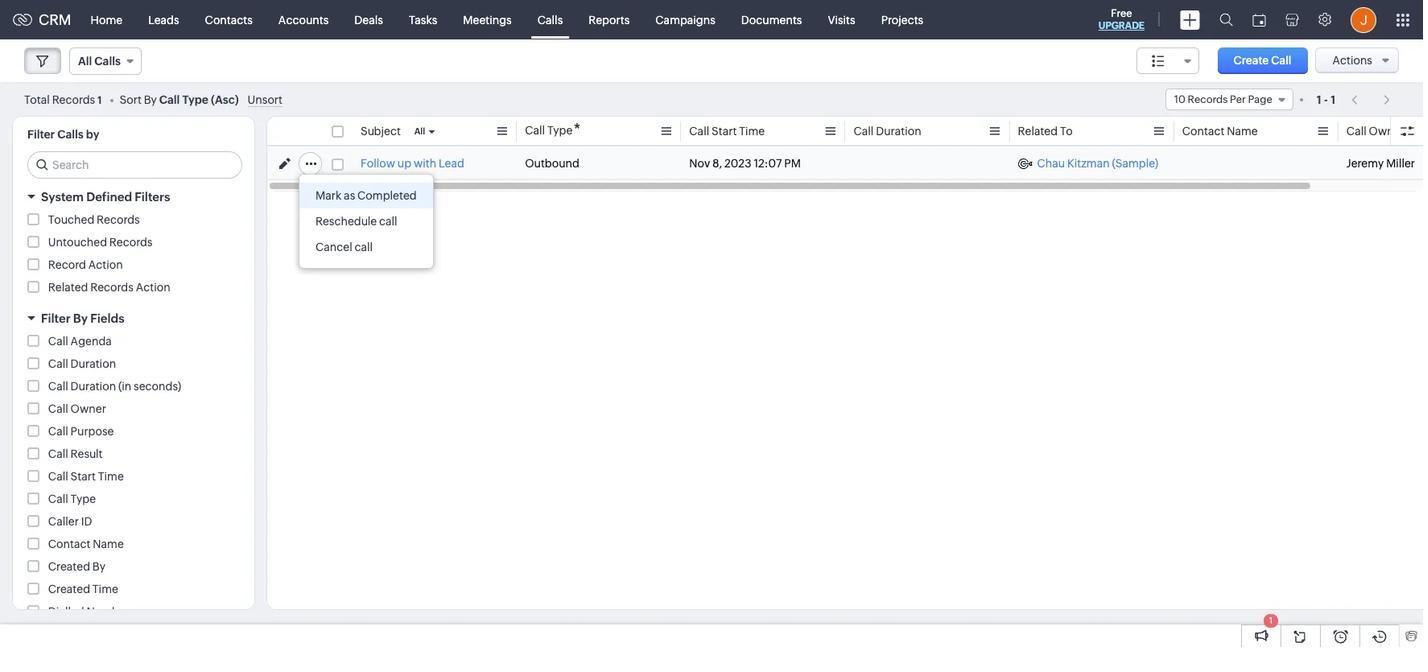 Task type: describe. For each thing, give the bounding box(es) containing it.
by
[[86, 128, 99, 141]]

2 vertical spatial time
[[92, 583, 118, 596]]

home
[[91, 13, 123, 26]]

leads
[[148, 13, 179, 26]]

nov
[[690, 157, 710, 170]]

0 vertical spatial duration
[[876, 125, 922, 138]]

cancel call
[[316, 241, 373, 254]]

created for created time
[[48, 583, 90, 596]]

jeremy
[[1347, 157, 1385, 170]]

reports link
[[576, 0, 643, 39]]

1 horizontal spatial call owner
[[1347, 125, 1405, 138]]

related records action
[[48, 281, 170, 294]]

1 horizontal spatial action
[[136, 281, 170, 294]]

accounts
[[279, 13, 329, 26]]

filters
[[135, 190, 170, 204]]

contacts link
[[192, 0, 266, 39]]

reschedule
[[316, 215, 377, 228]]

free upgrade
[[1099, 7, 1145, 31]]

create call button
[[1218, 48, 1308, 74]]

upgrade
[[1099, 20, 1145, 31]]

documents link
[[729, 0, 815, 39]]

1 vertical spatial duration
[[71, 358, 116, 370]]

(asc)
[[211, 93, 239, 106]]

calls link
[[525, 0, 576, 39]]

total
[[24, 93, 50, 106]]

campaigns
[[656, 13, 716, 26]]

12:07
[[754, 157, 782, 170]]

filter for filter calls by
[[27, 128, 55, 141]]

dialled number
[[48, 606, 130, 618]]

projects link
[[869, 0, 937, 39]]

0 horizontal spatial contact
[[48, 538, 91, 551]]

agenda
[[71, 335, 112, 348]]

with
[[414, 157, 437, 170]]

page
[[1249, 93, 1273, 105]]

call for reschedule call
[[379, 215, 397, 228]]

chau kitzman (sample)
[[1038, 157, 1159, 170]]

1 vertical spatial call duration
[[48, 358, 116, 370]]

(in
[[118, 380, 131, 393]]

visits
[[828, 13, 856, 26]]

8,
[[713, 157, 722, 170]]

(sample)
[[1112, 157, 1159, 170]]

by for call
[[144, 93, 157, 106]]

touched
[[48, 213, 94, 226]]

sort
[[120, 93, 142, 106]]

call type
[[48, 493, 96, 506]]

reschedule call
[[316, 215, 397, 228]]

campaigns link
[[643, 0, 729, 39]]

2023
[[725, 157, 752, 170]]

records for 10
[[1188, 93, 1228, 105]]

system defined filters
[[41, 190, 170, 204]]

deals link
[[342, 0, 396, 39]]

pm
[[785, 157, 801, 170]]

created by
[[48, 560, 106, 573]]

profile image
[[1351, 7, 1377, 33]]

lead
[[439, 157, 465, 170]]

unsort
[[248, 93, 283, 106]]

*
[[574, 120, 581, 139]]

contacts
[[205, 13, 253, 26]]

kitzman
[[1068, 157, 1110, 170]]

home link
[[78, 0, 135, 39]]

all for all
[[414, 126, 425, 136]]

call duration (in seconds)
[[48, 380, 181, 393]]

1 vertical spatial name
[[93, 538, 124, 551]]

records for touched
[[97, 213, 140, 226]]

filter for filter by fields
[[41, 312, 71, 325]]

follow up with lead
[[361, 157, 465, 170]]

created time
[[48, 583, 118, 596]]

1 horizontal spatial name
[[1227, 125, 1258, 138]]

-
[[1325, 93, 1329, 106]]

0 vertical spatial owner
[[1369, 125, 1405, 138]]

tasks link
[[396, 0, 450, 39]]

dialled
[[48, 606, 84, 618]]

1 vertical spatial contact name
[[48, 538, 124, 551]]

deals
[[355, 13, 383, 26]]

record action
[[48, 258, 123, 271]]

per
[[1230, 93, 1246, 105]]

2 vertical spatial by
[[92, 560, 106, 573]]

system
[[41, 190, 84, 204]]

calls inside calls link
[[538, 13, 563, 26]]

chau kitzman (sample) link
[[1018, 155, 1159, 172]]

caller id
[[48, 515, 92, 528]]

untouched records
[[48, 236, 153, 249]]

created for created by
[[48, 560, 90, 573]]

0 horizontal spatial call owner
[[48, 403, 106, 416]]

0 vertical spatial start
[[712, 125, 737, 138]]

all calls
[[78, 55, 121, 68]]

sort by call type (asc)
[[120, 93, 239, 106]]

untouched
[[48, 236, 107, 249]]

crm link
[[13, 11, 71, 28]]

type for call type
[[71, 493, 96, 506]]

call purpose
[[48, 425, 114, 438]]

nov 8, 2023 12:07 pm
[[690, 157, 801, 170]]

follow up with lead link
[[361, 155, 465, 172]]



Task type: vqa. For each thing, say whether or not it's contained in the screenshot.
yvonne- tjepkema@noemail.com link
no



Task type: locate. For each thing, give the bounding box(es) containing it.
name down per on the right of the page
[[1227, 125, 1258, 138]]

contact down "10 records per page"
[[1183, 125, 1225, 138]]

0 vertical spatial by
[[144, 93, 157, 106]]

actions
[[1333, 54, 1373, 67]]

follow
[[361, 157, 395, 170]]

0 horizontal spatial contact name
[[48, 538, 124, 551]]

10
[[1175, 93, 1186, 105]]

create
[[1234, 54, 1269, 67]]

1 vertical spatial call
[[355, 241, 373, 254]]

contact down caller id
[[48, 538, 91, 551]]

1 horizontal spatial owner
[[1369, 125, 1405, 138]]

All Calls field
[[69, 48, 142, 75]]

1 vertical spatial contact
[[48, 538, 91, 551]]

calls inside all calls field
[[94, 55, 121, 68]]

1 horizontal spatial call
[[379, 215, 397, 228]]

mark as completed
[[316, 189, 417, 202]]

calls for filter calls by
[[57, 128, 84, 141]]

create menu element
[[1171, 0, 1210, 39]]

outbound
[[525, 157, 580, 170]]

caller
[[48, 515, 79, 528]]

1 vertical spatial call owner
[[48, 403, 106, 416]]

related for related to
[[1018, 125, 1058, 138]]

2 horizontal spatial calls
[[538, 13, 563, 26]]

number
[[87, 606, 130, 618]]

miller
[[1387, 157, 1416, 170]]

by inside dropdown button
[[73, 312, 88, 325]]

1 horizontal spatial contact name
[[1183, 125, 1258, 138]]

0 vertical spatial call duration
[[854, 125, 922, 138]]

calls for all calls
[[94, 55, 121, 68]]

0 vertical spatial all
[[78, 55, 92, 68]]

result
[[71, 448, 103, 461]]

calls left by
[[57, 128, 84, 141]]

crm
[[39, 11, 71, 28]]

1 horizontal spatial all
[[414, 126, 425, 136]]

0 vertical spatial action
[[88, 258, 123, 271]]

create menu image
[[1181, 10, 1201, 29]]

all inside field
[[78, 55, 92, 68]]

records right 10 on the right top
[[1188, 93, 1228, 105]]

call
[[1272, 54, 1292, 67], [159, 93, 180, 106], [525, 124, 545, 137], [690, 125, 710, 138], [854, 125, 874, 138], [1347, 125, 1367, 138], [48, 335, 68, 348], [48, 358, 68, 370], [48, 380, 68, 393], [48, 403, 68, 416], [48, 425, 68, 438], [48, 448, 68, 461], [48, 470, 68, 483], [48, 493, 68, 506]]

2 horizontal spatial by
[[144, 93, 157, 106]]

0 vertical spatial filter
[[27, 128, 55, 141]]

1 vertical spatial call start time
[[48, 470, 124, 483]]

0 vertical spatial call owner
[[1347, 125, 1405, 138]]

by up created time
[[92, 560, 106, 573]]

2 created from the top
[[48, 583, 90, 596]]

0 horizontal spatial calls
[[57, 128, 84, 141]]

by up the call agenda
[[73, 312, 88, 325]]

filter inside dropdown button
[[41, 312, 71, 325]]

accounts link
[[266, 0, 342, 39]]

search image
[[1220, 13, 1234, 27]]

records down defined
[[97, 213, 140, 226]]

by
[[144, 93, 157, 106], [73, 312, 88, 325], [92, 560, 106, 573]]

records up filter calls by
[[52, 93, 95, 106]]

0 horizontal spatial owner
[[71, 403, 106, 416]]

call
[[379, 215, 397, 228], [355, 241, 373, 254]]

1 horizontal spatial calls
[[94, 55, 121, 68]]

call owner up call purpose
[[48, 403, 106, 416]]

0 vertical spatial call
[[379, 215, 397, 228]]

system defined filters button
[[13, 183, 254, 211]]

subject
[[361, 125, 401, 138]]

related down record at top
[[48, 281, 88, 294]]

0 horizontal spatial type
[[71, 493, 96, 506]]

related to
[[1018, 125, 1073, 138]]

as
[[344, 189, 355, 202]]

related left to
[[1018, 125, 1058, 138]]

type up the id
[[71, 493, 96, 506]]

id
[[81, 515, 92, 528]]

all up with
[[414, 126, 425, 136]]

all
[[78, 55, 92, 68], [414, 126, 425, 136]]

Search text field
[[28, 152, 242, 178]]

contact name
[[1183, 125, 1258, 138], [48, 538, 124, 551]]

call result
[[48, 448, 103, 461]]

visits link
[[815, 0, 869, 39]]

0 vertical spatial contact
[[1183, 125, 1225, 138]]

by right sort
[[144, 93, 157, 106]]

call owner
[[1347, 125, 1405, 138], [48, 403, 106, 416]]

1 inside total records 1
[[98, 94, 102, 106]]

0 horizontal spatial call start time
[[48, 470, 124, 483]]

call for cancel call
[[355, 241, 373, 254]]

created
[[48, 560, 90, 573], [48, 583, 90, 596]]

by for fields
[[73, 312, 88, 325]]

jeremy miller
[[1347, 157, 1416, 170]]

filter
[[27, 128, 55, 141], [41, 312, 71, 325]]

time
[[739, 125, 765, 138], [98, 470, 124, 483], [92, 583, 118, 596]]

documents
[[742, 13, 802, 26]]

1 vertical spatial type
[[548, 124, 573, 137]]

reports
[[589, 13, 630, 26]]

records for untouched
[[109, 236, 153, 249]]

call agenda
[[48, 335, 112, 348]]

name up created by
[[93, 538, 124, 551]]

search element
[[1210, 0, 1243, 39]]

1 vertical spatial related
[[48, 281, 88, 294]]

time up number
[[92, 583, 118, 596]]

0 horizontal spatial call duration
[[48, 358, 116, 370]]

0 vertical spatial call start time
[[690, 125, 765, 138]]

1 horizontal spatial call start time
[[690, 125, 765, 138]]

meetings link
[[450, 0, 525, 39]]

1 vertical spatial owner
[[71, 403, 106, 416]]

1 horizontal spatial type
[[182, 93, 208, 106]]

fields
[[90, 312, 124, 325]]

1 vertical spatial all
[[414, 126, 425, 136]]

related
[[1018, 125, 1058, 138], [48, 281, 88, 294]]

name
[[1227, 125, 1258, 138], [93, 538, 124, 551]]

2 vertical spatial duration
[[71, 380, 116, 393]]

seconds)
[[134, 380, 181, 393]]

profile element
[[1342, 0, 1387, 39]]

contact name down the id
[[48, 538, 124, 551]]

owner up purpose
[[71, 403, 106, 416]]

0 horizontal spatial name
[[93, 538, 124, 551]]

filter by fields
[[41, 312, 124, 325]]

10 Records Per Page field
[[1166, 89, 1294, 110]]

0 horizontal spatial by
[[73, 312, 88, 325]]

0 vertical spatial created
[[48, 560, 90, 573]]

type left '(asc)'
[[182, 93, 208, 106]]

1 horizontal spatial related
[[1018, 125, 1058, 138]]

mark
[[316, 189, 342, 202]]

to
[[1061, 125, 1073, 138]]

call inside call type *
[[525, 124, 545, 137]]

navigation
[[1344, 88, 1400, 111]]

time down result at the bottom left of the page
[[98, 470, 124, 483]]

records for related
[[90, 281, 134, 294]]

1
[[1317, 93, 1322, 106], [1331, 93, 1336, 106], [98, 94, 102, 106], [1270, 616, 1273, 626]]

1 vertical spatial action
[[136, 281, 170, 294]]

filter calls by
[[27, 128, 99, 141]]

0 vertical spatial type
[[182, 93, 208, 106]]

call duration
[[854, 125, 922, 138], [48, 358, 116, 370]]

0 vertical spatial calls
[[538, 13, 563, 26]]

0 vertical spatial name
[[1227, 125, 1258, 138]]

1 horizontal spatial start
[[712, 125, 737, 138]]

0 horizontal spatial action
[[88, 258, 123, 271]]

start up 8,
[[712, 125, 737, 138]]

completed
[[358, 189, 417, 202]]

10 records per page
[[1175, 93, 1273, 105]]

calendar image
[[1253, 13, 1267, 26]]

0 vertical spatial contact name
[[1183, 125, 1258, 138]]

contact
[[1183, 125, 1225, 138], [48, 538, 91, 551]]

type
[[182, 93, 208, 106], [548, 124, 573, 137], [71, 493, 96, 506]]

2 vertical spatial calls
[[57, 128, 84, 141]]

records inside field
[[1188, 93, 1228, 105]]

0 horizontal spatial start
[[71, 470, 96, 483]]

start down result at the bottom left of the page
[[71, 470, 96, 483]]

action up "related records action"
[[88, 258, 123, 271]]

filter up the call agenda
[[41, 312, 71, 325]]

2 vertical spatial type
[[71, 493, 96, 506]]

owner
[[1369, 125, 1405, 138], [71, 403, 106, 416]]

1 horizontal spatial contact
[[1183, 125, 1225, 138]]

total records 1
[[24, 93, 102, 106]]

leads link
[[135, 0, 192, 39]]

filter down total
[[27, 128, 55, 141]]

tasks
[[409, 13, 438, 26]]

free
[[1111, 7, 1133, 19]]

cancel
[[316, 241, 353, 254]]

contact name down "10 records per page"
[[1183, 125, 1258, 138]]

action
[[88, 258, 123, 271], [136, 281, 170, 294]]

records down touched records
[[109, 236, 153, 249]]

1 horizontal spatial by
[[92, 560, 106, 573]]

owner up 'jeremy miller'
[[1369, 125, 1405, 138]]

all up total records 1
[[78, 55, 92, 68]]

1 horizontal spatial call duration
[[854, 125, 922, 138]]

call start time up 8,
[[690, 125, 765, 138]]

create call
[[1234, 54, 1292, 67]]

time up nov 8, 2023 12:07 pm
[[739, 125, 765, 138]]

action up filter by fields dropdown button
[[136, 281, 170, 294]]

records up the fields
[[90, 281, 134, 294]]

call start time down result at the bottom left of the page
[[48, 470, 124, 483]]

1 vertical spatial calls
[[94, 55, 121, 68]]

None field
[[1137, 48, 1200, 74]]

1 vertical spatial by
[[73, 312, 88, 325]]

call inside button
[[1272, 54, 1292, 67]]

0 horizontal spatial related
[[48, 281, 88, 294]]

filter by fields button
[[13, 304, 254, 333]]

type for call type *
[[548, 124, 573, 137]]

touched records
[[48, 213, 140, 226]]

2 horizontal spatial type
[[548, 124, 573, 137]]

calls
[[538, 13, 563, 26], [94, 55, 121, 68], [57, 128, 84, 141]]

size image
[[1152, 54, 1165, 68]]

all for all calls
[[78, 55, 92, 68]]

call down completed
[[379, 215, 397, 228]]

chau
[[1038, 157, 1066, 170]]

0 horizontal spatial call
[[355, 241, 373, 254]]

calls down home
[[94, 55, 121, 68]]

records for total
[[52, 93, 95, 106]]

call down reschedule call
[[355, 241, 373, 254]]

related for related records action
[[48, 281, 88, 294]]

type inside call type *
[[548, 124, 573, 137]]

record
[[48, 258, 86, 271]]

call type *
[[525, 120, 581, 139]]

created up dialled at the left bottom of the page
[[48, 583, 90, 596]]

0 horizontal spatial all
[[78, 55, 92, 68]]

1 created from the top
[[48, 560, 90, 573]]

1 vertical spatial filter
[[41, 312, 71, 325]]

1 vertical spatial time
[[98, 470, 124, 483]]

0 vertical spatial time
[[739, 125, 765, 138]]

projects
[[881, 13, 924, 26]]

1 vertical spatial start
[[71, 470, 96, 483]]

1 vertical spatial created
[[48, 583, 90, 596]]

defined
[[86, 190, 132, 204]]

calls left the reports link
[[538, 13, 563, 26]]

created up created time
[[48, 560, 90, 573]]

call owner up 'jeremy miller'
[[1347, 125, 1405, 138]]

type left *
[[548, 124, 573, 137]]

0 vertical spatial related
[[1018, 125, 1058, 138]]



